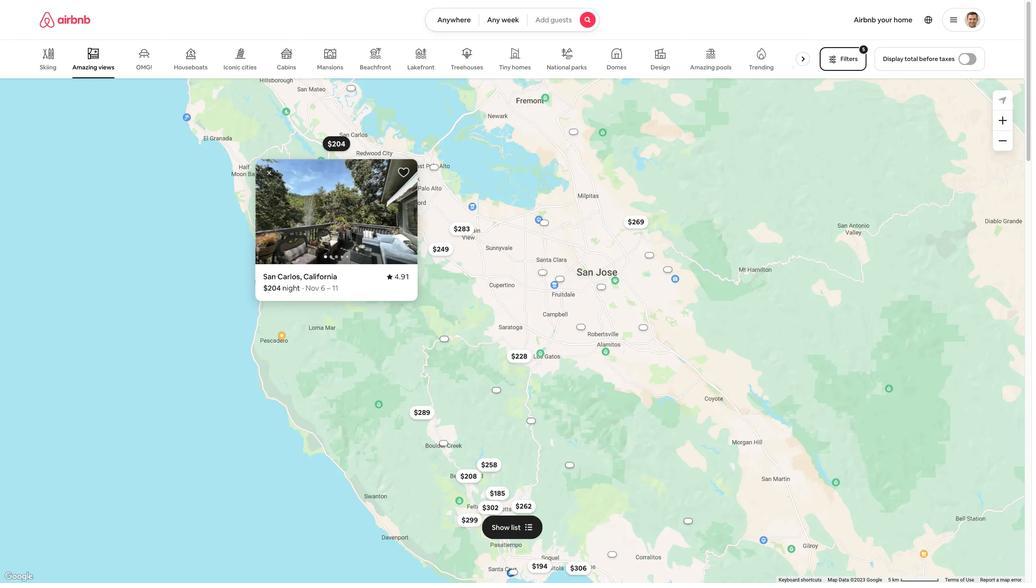 Task type: vqa. For each thing, say whether or not it's contained in the screenshot.
filters button
yes



Task type: locate. For each thing, give the bounding box(es) containing it.
night
[[283, 284, 300, 293]]

amazing for amazing pools
[[691, 64, 716, 71]]

domes
[[607, 64, 627, 71]]

5 km
[[889, 578, 901, 584]]

None search field
[[425, 8, 600, 32]]

$194 button
[[528, 560, 552, 574]]

california
[[304, 272, 337, 282]]

$289 button
[[410, 406, 435, 420]]

zoom in image
[[1000, 117, 1008, 125]]

$185
[[490, 490, 505, 499]]

homes
[[512, 64, 531, 71]]

$289
[[414, 409, 431, 418]]

0 horizontal spatial amazing
[[72, 63, 97, 71]]

add
[[536, 15, 549, 24]]

0 horizontal spatial $204
[[263, 284, 281, 293]]

zoom out image
[[1000, 137, 1008, 145]]

report a map error
[[981, 578, 1022, 584]]

$299
[[462, 516, 478, 525]]

add guests button
[[527, 8, 600, 32]]

your
[[878, 15, 893, 24]]

amazing left views
[[72, 63, 97, 71]]

2 vertical spatial $204
[[263, 284, 281, 293]]

display total before taxes
[[884, 55, 955, 63]]

anywhere
[[438, 15, 471, 24]]

anywhere button
[[425, 8, 480, 32]]

1 horizontal spatial amazing
[[691, 64, 716, 71]]

amazing
[[72, 63, 97, 71], [691, 64, 716, 71]]

lakefront
[[408, 64, 435, 71]]

$298 button
[[377, 216, 403, 230]]

$258
[[481, 461, 498, 470]]

amazing views
[[72, 63, 114, 71]]

$208
[[461, 472, 477, 481]]

1 vertical spatial group
[[256, 159, 580, 265]]

2 horizontal spatial $204
[[354, 236, 370, 245]]

views
[[99, 63, 114, 71]]

$306
[[571, 565, 587, 574]]

filters
[[841, 55, 858, 63]]

$299 button
[[457, 514, 483, 528]]

google
[[867, 578, 883, 584]]

$204 button up $280
[[323, 136, 350, 151]]

$204 button
[[323, 136, 350, 151], [349, 233, 387, 247]]

national parks
[[547, 63, 587, 71]]

km
[[893, 578, 900, 584]]

any
[[488, 15, 500, 24]]

san carlos, california $204 night · nov 6 – 11
[[263, 272, 339, 293]]

parks
[[572, 63, 587, 71]]

map
[[1001, 578, 1011, 584]]

report
[[981, 578, 996, 584]]

4.91
[[395, 272, 410, 282]]

$167 button
[[340, 229, 365, 243]]

week
[[502, 15, 520, 24]]

skiing
[[40, 64, 57, 71]]

·
[[302, 284, 304, 293]]

none search field containing anywhere
[[425, 8, 600, 32]]

report a map error link
[[981, 578, 1022, 584]]

0 vertical spatial group
[[40, 40, 820, 78]]

guests
[[551, 15, 572, 24]]

keyboard shortcuts button
[[779, 577, 822, 584]]

$298 $283
[[382, 219, 470, 234]]

add to wishlist image
[[398, 167, 410, 179]]

$167
[[345, 232, 360, 241]]

display total before taxes button
[[875, 47, 986, 71]]

filters button
[[820, 47, 867, 71]]

group
[[40, 40, 820, 78], [256, 159, 580, 265]]

1 vertical spatial $204
[[354, 236, 370, 245]]

airbnb your home link
[[848, 9, 919, 30]]

–
[[327, 284, 331, 293]]

amazing pools
[[691, 64, 732, 71]]

1 horizontal spatial $204
[[328, 139, 346, 149]]

$269 button
[[624, 215, 649, 229]]

use
[[967, 578, 975, 584]]

total
[[905, 55, 919, 63]]

carlos,
[[278, 272, 302, 282]]

any week button
[[479, 8, 528, 32]]

tiny
[[499, 64, 511, 71]]

1 vertical spatial $204 button
[[349, 233, 387, 247]]

0 vertical spatial $204
[[328, 139, 346, 149]]

$204 button down $298 button
[[349, 233, 387, 247]]

map
[[828, 578, 838, 584]]

amazing left pools
[[691, 64, 716, 71]]

11
[[332, 284, 339, 293]]

0 vertical spatial $204 button
[[323, 136, 350, 151]]



Task type: describe. For each thing, give the bounding box(es) containing it.
of
[[961, 578, 965, 584]]

$302 button
[[478, 501, 503, 515]]

5 km button
[[886, 577, 943, 584]]

$185 button
[[486, 487, 510, 501]]

iconic cities
[[224, 63, 257, 71]]

data
[[839, 578, 850, 584]]

$269
[[628, 218, 645, 227]]

beachfront
[[360, 64, 392, 71]]

google image
[[2, 571, 35, 584]]

omg!
[[136, 64, 152, 71]]

pools
[[717, 64, 732, 71]]

$228
[[512, 352, 528, 361]]

taxes
[[940, 55, 955, 63]]

google map
showing 117 stays. including 1 saved stay. region
[[0, 78, 1025, 584]]

error
[[1012, 578, 1022, 584]]

keyboard
[[779, 578, 800, 584]]

$249 button
[[428, 243, 454, 256]]

list
[[512, 524, 521, 533]]

4.91 out of 5 average rating image
[[387, 272, 410, 282]]

$299 $258
[[462, 461, 498, 525]]

add guests
[[536, 15, 572, 24]]

design
[[651, 64, 671, 71]]

display
[[884, 55, 904, 63]]

shortcuts
[[801, 578, 822, 584]]

nov
[[306, 284, 319, 293]]

amazing for amazing views
[[72, 63, 97, 71]]

$260 button
[[339, 161, 364, 174]]

profile element
[[612, 0, 986, 40]]

close image
[[266, 170, 272, 176]]

group containing amazing views
[[40, 40, 820, 78]]

$150 button
[[348, 157, 373, 171]]

$260
[[343, 163, 360, 172]]

show list button
[[482, 516, 543, 540]]

before
[[920, 55, 939, 63]]

terms
[[946, 578, 960, 584]]

airbnb
[[854, 15, 877, 24]]

tiny homes
[[499, 64, 531, 71]]

$258 button
[[477, 459, 502, 473]]

$262
[[516, 503, 532, 512]]

$306 button
[[566, 562, 592, 576]]

$150
[[353, 159, 368, 168]]

home
[[894, 15, 913, 24]]

$208 button
[[456, 470, 482, 484]]

a
[[997, 578, 1000, 584]]

show list
[[492, 524, 521, 533]]

show
[[492, 524, 510, 533]]

6
[[321, 284, 325, 293]]

$280
[[337, 165, 354, 174]]

©2023
[[851, 578, 866, 584]]

$280 button
[[333, 163, 358, 177]]

airbnb your home
[[854, 15, 913, 24]]

national
[[547, 63, 571, 71]]

keyboard shortcuts
[[779, 578, 822, 584]]

5
[[889, 578, 892, 584]]

$298
[[382, 219, 398, 228]]

$249
[[433, 245, 449, 254]]

$204 inside san carlos, california $204 night · nov 6 – 11
[[263, 284, 281, 293]]

$262 button
[[511, 500, 537, 514]]

group inside the google map
showing 117 stays. including 1 saved stay. region
[[256, 159, 580, 265]]

any week
[[488, 15, 520, 24]]

houseboats
[[174, 63, 208, 71]]

mansions
[[317, 64, 343, 71]]

$283
[[454, 225, 470, 234]]

trending
[[750, 64, 774, 71]]

map data ©2023 google
[[828, 578, 883, 584]]

san
[[263, 272, 276, 282]]

cities
[[242, 63, 257, 71]]

terms of use
[[946, 578, 975, 584]]

$283 button
[[450, 222, 475, 236]]



